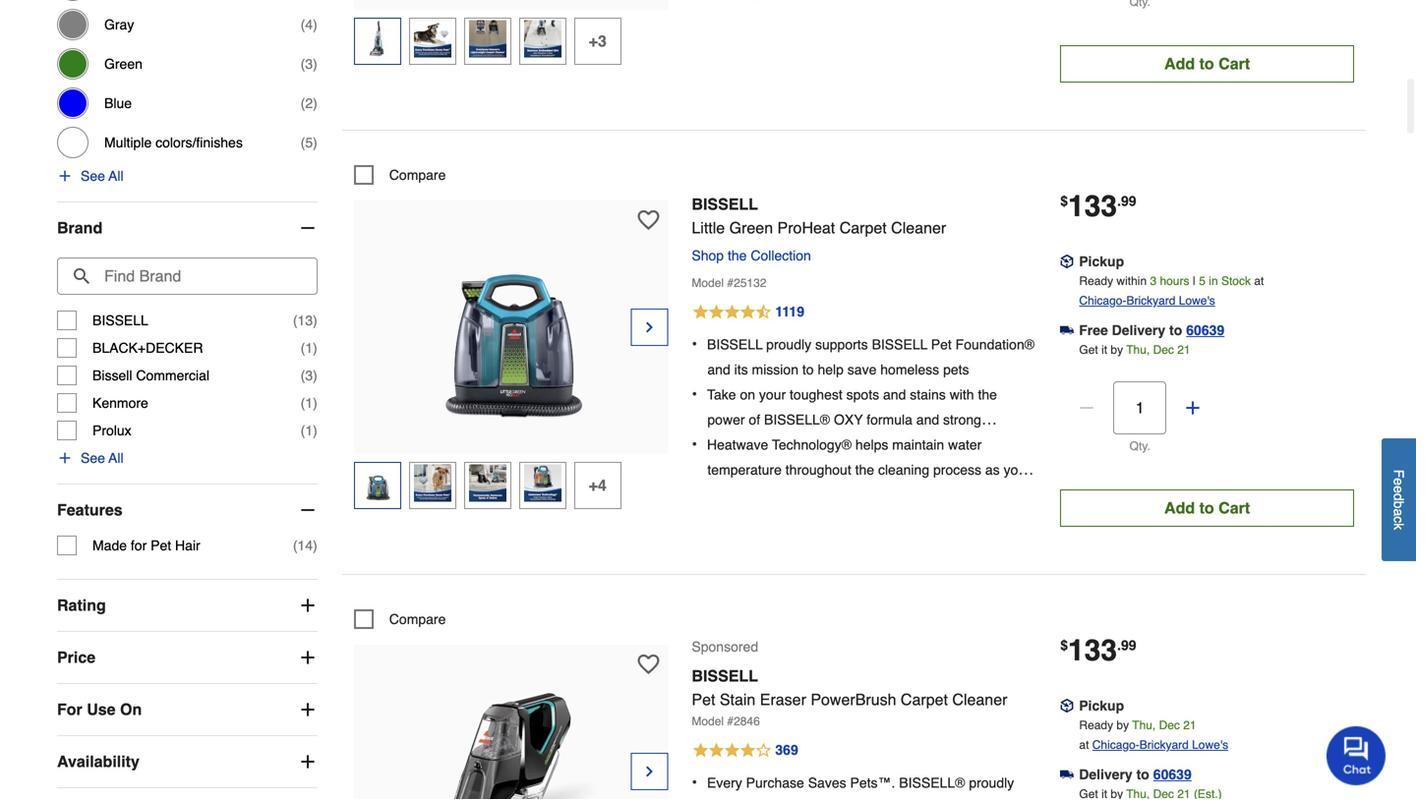 Task type: locate. For each thing, give the bounding box(es) containing it.
thu, inside ready by thu, dec 21 at chicago-brickyard lowe's
[[1133, 719, 1156, 733]]

0 vertical spatial brickyard
[[1127, 294, 1176, 308]]

see all down the multiple
[[81, 168, 124, 184]]

see all down prolux
[[81, 451, 124, 466]]

truck filled image for delivery to
[[1061, 769, 1075, 782]]

thu,
[[1127, 343, 1150, 357], [1133, 719, 1156, 733]]

0 horizontal spatial minus image
[[298, 501, 318, 521]]

cart
[[1219, 54, 1251, 73], [1219, 499, 1251, 517]]

the down helps
[[856, 462, 875, 478]]

1 horizontal spatial 5
[[1200, 274, 1206, 288]]

5 down 2 at the top left of the page
[[305, 135, 313, 151]]

temperature
[[708, 462, 782, 478]]

1 vertical spatial 21
[[1184, 719, 1197, 733]]

8 ) from the top
[[313, 396, 318, 411]]

21 down free delivery to 60639
[[1178, 343, 1191, 357]]

pickup for delivery
[[1080, 698, 1125, 714]]

prolux
[[92, 423, 132, 439]]

1 vertical spatial pickup
[[1080, 698, 1125, 714]]

1 vertical spatial ready
[[1080, 719, 1114, 733]]

plus image inside 'for use on' button
[[298, 701, 318, 720]]

bissell® inside • every purchase saves pets™. bissell® proudly
[[900, 776, 966, 792]]

1 horizontal spatial stains
[[910, 387, 946, 403]]

see all button down prolux
[[57, 449, 124, 468]]

1 vertical spatial plus image
[[298, 649, 318, 668]]

thumbnail image
[[359, 20, 396, 58], [414, 20, 451, 58], [469, 20, 507, 58], [524, 20, 562, 58], [359, 465, 396, 502], [414, 465, 451, 502], [469, 465, 507, 502], [524, 465, 562, 502]]

thu, up delivery to 60639
[[1133, 719, 1156, 733]]

actual price $133.99 element up pickup image on the right of the page
[[1061, 189, 1137, 223]]

bissell up black+decker
[[92, 313, 148, 329]]

add
[[1165, 54, 1196, 73], [1165, 499, 1196, 517]]

5001887755 element
[[354, 610, 446, 630]]

2 ( 1 ) from the top
[[301, 396, 318, 411]]

0 vertical spatial ( 1 )
[[301, 341, 318, 356]]

and inside "• heatwave technology® helps maintain water temperature throughout the cleaning process as you loosen and remove tough stains"
[[752, 488, 775, 503]]

bissell up its
[[707, 337, 763, 353]]

1 horizontal spatial carpet
[[901, 691, 948, 709]]

( 3 )
[[301, 56, 318, 72], [301, 368, 318, 384]]

( for kenmore
[[301, 396, 305, 411]]

•
[[692, 335, 698, 353], [692, 385, 698, 403], [692, 435, 698, 454], [692, 774, 698, 792]]

actual price $133.99 element up pickup icon
[[1061, 634, 1137, 668]]

to inside • bissell proudly supports bissell pet foundation® and its mission to help save homeless pets • take on your toughest spots and stains with the power of bissell® oxy formula and strong suction
[[803, 362, 814, 378]]

• left every
[[692, 774, 698, 792]]

1 vertical spatial cart
[[1219, 499, 1251, 517]]

60639 button down in
[[1187, 321, 1225, 340]]

2846
[[734, 715, 760, 729]]

1 vertical spatial see all
[[81, 451, 124, 466]]

2 compare from the top
[[389, 612, 446, 628]]

1 vertical spatial model
[[692, 715, 724, 729]]

ready for delivery
[[1080, 719, 1114, 733]]

1 • from the top
[[692, 335, 698, 353]]

1 vertical spatial chicago-
[[1093, 739, 1140, 753]]

1 vertical spatial delivery
[[1080, 767, 1133, 783]]

1 vertical spatial add
[[1165, 499, 1196, 517]]

0 vertical spatial $
[[1061, 193, 1069, 209]]

1 for prolux
[[305, 423, 313, 439]]

compare inside 1000887978 element
[[389, 167, 446, 183]]

ready inside ready within 3 hours | 5 in stock at chicago-brickyard lowe's
[[1080, 274, 1114, 288]]

2 e from the top
[[1392, 486, 1408, 494]]

throughout
[[786, 462, 852, 478]]

0 vertical spatial chicago-brickyard lowe's button
[[1080, 291, 1216, 311]]

0 vertical spatial pet
[[932, 337, 952, 353]]

1 ready from the top
[[1080, 274, 1114, 288]]

stains down homeless
[[910, 387, 946, 403]]

truck filled image left delivery to 60639
[[1061, 769, 1075, 782]]

gallery item 0 image
[[403, 210, 619, 427], [403, 655, 619, 800]]

heart outline image
[[638, 209, 660, 231]]

.99 up within
[[1118, 193, 1137, 209]]

minus image up 14
[[298, 501, 318, 521]]

1 # from the top
[[728, 276, 734, 290]]

2 model from the top
[[692, 715, 724, 729]]

heatwave
[[707, 437, 769, 453]]

bissell
[[692, 195, 759, 213], [92, 313, 148, 329], [707, 337, 763, 353], [872, 337, 928, 353], [692, 668, 759, 686]]

dec down free delivery to 60639
[[1154, 343, 1175, 357]]

0 vertical spatial see all button
[[57, 166, 124, 186]]

• left take
[[692, 385, 698, 403]]

1 vertical spatial 133
[[1069, 634, 1118, 668]]

add to cart
[[1165, 54, 1251, 73], [1165, 499, 1251, 517]]

2 $ from the top
[[1061, 638, 1069, 654]]

$
[[1061, 193, 1069, 209], [1061, 638, 1069, 654]]

1 vertical spatial proudly
[[970, 776, 1015, 792]]

2 horizontal spatial pet
[[932, 337, 952, 353]]

2 ready from the top
[[1080, 719, 1114, 733]]

compare inside the 5001887755 element
[[389, 612, 446, 628]]

bissell commercial
[[92, 368, 210, 384]]

plus image inside availability button
[[298, 753, 318, 772]]

1 vertical spatial brickyard
[[1140, 739, 1189, 753]]

4
[[305, 17, 313, 33]]

chicago- up "free"
[[1080, 294, 1127, 308]]

3 ( 1 ) from the top
[[301, 423, 318, 439]]

1 vertical spatial stains
[[867, 488, 903, 503]]

by inside ready by thu, dec 21 at chicago-brickyard lowe's
[[1117, 719, 1130, 733]]

$ 133 .99 up pickup icon
[[1061, 634, 1137, 668]]

1 vertical spatial gallery item 0 image
[[403, 655, 619, 800]]

369
[[776, 743, 799, 759]]

60639 down ready by thu, dec 21 at chicago-brickyard lowe's
[[1154, 767, 1192, 783]]

ready
[[1080, 274, 1114, 288], [1080, 719, 1114, 733]]

d
[[1392, 494, 1408, 501]]

bissell® right pets™.
[[900, 776, 966, 792]]

1 vertical spatial see
[[81, 451, 105, 466]]

( 13 )
[[293, 313, 318, 329]]

60639 button down ready by thu, dec 21 at chicago-brickyard lowe's
[[1154, 765, 1192, 785]]

0 vertical spatial model
[[692, 276, 724, 290]]

features button
[[57, 485, 318, 536]]

4 • from the top
[[692, 774, 698, 792]]

plus image
[[1184, 398, 1204, 418], [298, 649, 318, 668]]

ready by thu, dec 21 at chicago-brickyard lowe's
[[1080, 719, 1229, 753]]

$ for free delivery to 60639
[[1061, 193, 1069, 209]]

actual price $133.99 element for free
[[1061, 189, 1137, 223]]

brickyard down within
[[1127, 294, 1176, 308]]

see all button
[[57, 166, 124, 186], [57, 449, 124, 468]]

0 horizontal spatial proudly
[[767, 337, 812, 353]]

for use on button
[[57, 685, 318, 736]]

pickup right pickup image on the right of the page
[[1080, 254, 1125, 269]]

stock
[[1222, 274, 1252, 288]]

water
[[949, 437, 982, 453]]

1 horizontal spatial green
[[730, 219, 773, 237]]

0 vertical spatial 3
[[305, 56, 313, 72]]

2 ) from the top
[[313, 56, 318, 72]]

at
[[1255, 274, 1265, 288], [1080, 739, 1090, 753]]

pet right for
[[151, 538, 171, 554]]

e up b
[[1392, 486, 1408, 494]]

minus image
[[1078, 398, 1097, 418], [298, 501, 318, 521]]

0 horizontal spatial carpet
[[840, 219, 887, 237]]

0 vertical spatial minus image
[[1078, 398, 1097, 418]]

ready left within
[[1080, 274, 1114, 288]]

3 1 from the top
[[305, 423, 313, 439]]

1 add to cart button from the top
[[1061, 45, 1355, 83]]

1 vertical spatial 3
[[1151, 274, 1157, 288]]

0 horizontal spatial bissell®
[[765, 412, 831, 428]]

stains down cleaning
[[867, 488, 903, 503]]

0 vertical spatial 5
[[305, 135, 313, 151]]

2 pickup from the top
[[1080, 698, 1125, 714]]

• for • every purchase saves pets™. bissell® proudly
[[692, 774, 698, 792]]

( 3 ) down the '( 4 )'
[[301, 56, 318, 72]]

7 ) from the top
[[313, 368, 318, 384]]

0 vertical spatial ( 3 )
[[301, 56, 318, 72]]

pet up "pets"
[[932, 337, 952, 353]]

133 up pickup image on the right of the page
[[1069, 189, 1118, 223]]

little
[[692, 219, 725, 237]]

see down prolux
[[81, 451, 105, 466]]

mission
[[752, 362, 799, 378]]

3
[[305, 56, 313, 72], [1151, 274, 1157, 288], [305, 368, 313, 384]]

0 vertical spatial by
[[1111, 343, 1124, 357]]

ready inside ready by thu, dec 21 at chicago-brickyard lowe's
[[1080, 719, 1114, 733]]

0 horizontal spatial at
[[1080, 739, 1090, 753]]

10 ) from the top
[[313, 538, 318, 554]]

model inside bissell pet stain eraser powerbrush carpet cleaner model # 2846
[[692, 715, 724, 729]]

with
[[950, 387, 975, 403]]

6 ) from the top
[[313, 341, 318, 356]]

1 ( 1 ) from the top
[[301, 341, 318, 356]]

1 e from the top
[[1392, 478, 1408, 486]]

carpet right proheat
[[840, 219, 887, 237]]

brickyard inside ready within 3 hours | 5 in stock at chicago-brickyard lowe's
[[1127, 294, 1176, 308]]

1 vertical spatial bissell®
[[900, 776, 966, 792]]

chicago-brickyard lowe's button
[[1080, 291, 1216, 311], [1093, 736, 1229, 756]]

chicago-
[[1080, 294, 1127, 308], [1093, 739, 1140, 753]]

green up shop the collection
[[730, 219, 773, 237]]

5 right the |
[[1200, 274, 1206, 288]]

1 see all button from the top
[[57, 166, 124, 186]]

chevron right image
[[642, 318, 658, 337]]

1 compare from the top
[[389, 167, 446, 183]]

1 vertical spatial compare
[[389, 612, 446, 628]]

4 ) from the top
[[313, 135, 318, 151]]

2 # from the top
[[728, 715, 734, 729]]

2 $ 133 .99 from the top
[[1061, 634, 1137, 668]]

) for green
[[313, 56, 318, 72]]

13
[[298, 313, 313, 329]]

1 vertical spatial green
[[730, 219, 773, 237]]

0 vertical spatial compare
[[389, 167, 446, 183]]

chicago- inside ready within 3 hours | 5 in stock at chicago-brickyard lowe's
[[1080, 294, 1127, 308]]

1 vertical spatial add to cart button
[[1061, 490, 1355, 527]]

eraser
[[760, 691, 807, 709]]

bissell little green proheat carpet cleaner
[[692, 195, 947, 237]]

0 vertical spatial add to cart button
[[1061, 45, 1355, 83]]

1 vertical spatial ( 1 )
[[301, 396, 318, 411]]

model down the shop
[[692, 276, 724, 290]]

ready up delivery to 60639
[[1080, 719, 1114, 733]]

• heatwave technology® helps maintain water temperature throughout the cleaning process as you loosen and remove tough stains
[[692, 435, 1026, 503]]

1 pickup from the top
[[1080, 254, 1125, 269]]

9 ) from the top
[[313, 423, 318, 439]]

0 vertical spatial at
[[1255, 274, 1265, 288]]

actual price $133.99 element
[[1061, 189, 1137, 223], [1061, 634, 1137, 668]]

dec
[[1154, 343, 1175, 357], [1160, 719, 1181, 733]]

1 model from the top
[[692, 276, 724, 290]]

0 vertical spatial delivery
[[1113, 323, 1166, 338]]

14
[[298, 538, 313, 554]]

2 actual price $133.99 element from the top
[[1061, 634, 1137, 668]]

5 ) from the top
[[313, 313, 318, 329]]

60639 down in
[[1187, 323, 1225, 338]]

purchase
[[746, 776, 805, 792]]

at up delivery to 60639
[[1080, 739, 1090, 753]]

model down stain
[[692, 715, 724, 729]]

gallery item 0 image for chevron right icon
[[403, 210, 619, 427]]

brickyard
[[1127, 294, 1176, 308], [1140, 739, 1189, 753]]

0 vertical spatial see all
[[81, 168, 124, 184]]

a
[[1392, 509, 1408, 517]]

#
[[728, 276, 734, 290], [728, 715, 734, 729]]

bissell® up technology®
[[765, 412, 831, 428]]

plus image
[[57, 168, 73, 184], [57, 451, 73, 466], [298, 596, 318, 616], [298, 701, 318, 720], [298, 753, 318, 772]]

gallery item 0 image for chevron right image
[[403, 655, 619, 800]]

1 vertical spatial thu,
[[1133, 719, 1156, 733]]

0 horizontal spatial stains
[[867, 488, 903, 503]]

chicago-brickyard lowe's button down within
[[1080, 291, 1216, 311]]

1 vertical spatial 60639
[[1154, 767, 1192, 783]]

3 for bissell commercial
[[305, 368, 313, 384]]

by
[[1111, 343, 1124, 357], [1117, 719, 1130, 733]]

by up delivery to 60639
[[1117, 719, 1130, 733]]

$ 133 .99 up pickup image on the right of the page
[[1061, 189, 1137, 223]]

60639
[[1187, 323, 1225, 338], [1154, 767, 1192, 783]]

as
[[986, 462, 1000, 478]]

get
[[1080, 343, 1099, 357]]

bissell inside bissell pet stain eraser powerbrush carpet cleaner model # 2846
[[692, 668, 759, 686]]

the right the 'with'
[[979, 387, 998, 403]]

# inside bissell pet stain eraser powerbrush carpet cleaner model # 2846
[[728, 715, 734, 729]]

0 vertical spatial gallery item 0 image
[[403, 210, 619, 427]]

133 for free
[[1069, 189, 1118, 223]]

minus image
[[298, 219, 318, 238]]

truck filled image left "free"
[[1061, 324, 1075, 338]]

1 vertical spatial 1
[[305, 396, 313, 411]]

cleaner inside bissell little green proheat carpet cleaner
[[892, 219, 947, 237]]

2 1 from the top
[[305, 396, 313, 411]]

0 vertical spatial .99
[[1118, 193, 1137, 209]]

1 .99 from the top
[[1118, 193, 1137, 209]]

0 vertical spatial actual price $133.99 element
[[1061, 189, 1137, 223]]

# down shop the collection
[[728, 276, 734, 290]]

1 $ from the top
[[1061, 193, 1069, 209]]

e up d
[[1392, 478, 1408, 486]]

delivery
[[1113, 323, 1166, 338], [1080, 767, 1133, 783]]

stain
[[720, 691, 756, 709]]

and down the temperature
[[752, 488, 775, 503]]

plus image for rating
[[298, 596, 318, 616]]

all down the multiple
[[109, 168, 124, 184]]

1 vertical spatial cleaner
[[953, 691, 1008, 709]]

0 vertical spatial green
[[104, 56, 143, 72]]

2 ( 3 ) from the top
[[301, 368, 318, 384]]

( 14 )
[[293, 538, 318, 554]]

$ up pickup icon
[[1061, 638, 1069, 654]]

0 vertical spatial $ 133 .99
[[1061, 189, 1137, 223]]

) for bissell commercial
[[313, 368, 318, 384]]

bissell up little
[[692, 195, 759, 213]]

compare for 1119
[[389, 167, 446, 183]]

1 vertical spatial truck filled image
[[1061, 769, 1075, 782]]

model
[[692, 276, 724, 290], [692, 715, 724, 729]]

$ up pickup image on the right of the page
[[1061, 193, 1069, 209]]

2 gallery item 0 image from the top
[[403, 655, 619, 800]]

( for made for pet hair
[[293, 538, 298, 554]]

1 ( 3 ) from the top
[[301, 56, 318, 72]]

see all button down the multiple
[[57, 166, 124, 186]]

all down prolux
[[109, 451, 124, 466]]

0 vertical spatial add
[[1165, 54, 1196, 73]]

21
[[1178, 343, 1191, 357], [1184, 719, 1197, 733]]

21 up delivery to 60639
[[1184, 719, 1197, 733]]

0 horizontal spatial green
[[104, 56, 143, 72]]

( for blue
[[301, 96, 305, 111]]

1 truck filled image from the top
[[1061, 324, 1075, 338]]

+4
[[589, 477, 607, 495]]

2 vertical spatial the
[[856, 462, 875, 478]]

0 horizontal spatial 5
[[305, 135, 313, 151]]

multiple
[[104, 135, 152, 151]]

# down stain
[[728, 715, 734, 729]]

lowe's inside ready within 3 hours | 5 in stock at chicago-brickyard lowe's
[[1180, 294, 1216, 308]]

1 gallery item 0 image from the top
[[403, 210, 619, 427]]

1 vertical spatial #
[[728, 715, 734, 729]]

• inside "• heatwave technology® helps maintain water temperature throughout the cleaning process as you loosen and remove tough stains"
[[692, 435, 698, 454]]

see
[[81, 168, 105, 184], [81, 451, 105, 466]]

1 vertical spatial .99
[[1118, 638, 1137, 654]]

25132
[[734, 276, 767, 290]]

1 vertical spatial 5
[[1200, 274, 1206, 288]]

1 vertical spatial 60639 button
[[1154, 765, 1192, 785]]

( 1 ) for prolux
[[301, 423, 318, 439]]

truck filled image for free delivery to
[[1061, 324, 1075, 338]]

2 133 from the top
[[1069, 634, 1118, 668]]

its
[[735, 362, 748, 378]]

2 add to cart from the top
[[1165, 499, 1251, 517]]

3 down the 13
[[305, 368, 313, 384]]

and up maintain at the right of the page
[[917, 412, 940, 428]]

1 133 from the top
[[1069, 189, 1118, 223]]

1 horizontal spatial pet
[[692, 691, 716, 709]]

carpet right "powerbrush"
[[901, 691, 948, 709]]

pet inside • bissell proudly supports bissell pet foundation® and its mission to help save homeless pets • take on your toughest spots and stains with the power of bissell® oxy formula and strong suction
[[932, 337, 952, 353]]

bissell for bissell
[[92, 313, 148, 329]]

ready for free
[[1080, 274, 1114, 288]]

technology®
[[772, 437, 852, 453]]

1 vertical spatial add to cart
[[1165, 499, 1251, 517]]

+3 button
[[574, 18, 622, 65]]

proheat
[[778, 219, 836, 237]]

chicago-brickyard lowe's button up delivery to 60639
[[1093, 736, 1229, 756]]

at inside ready by thu, dec 21 at chicago-brickyard lowe's
[[1080, 739, 1090, 753]]

3 left the hours
[[1151, 274, 1157, 288]]

k
[[1392, 524, 1408, 530]]

1 vertical spatial minus image
[[298, 501, 318, 521]]

1 horizontal spatial plus image
[[1184, 398, 1204, 418]]

delivery down ready by thu, dec 21 at chicago-brickyard lowe's
[[1080, 767, 1133, 783]]

3 • from the top
[[692, 435, 698, 454]]

chevron right image
[[642, 762, 658, 782]]

lowe's inside ready by thu, dec 21 at chicago-brickyard lowe's
[[1193, 739, 1229, 753]]

1 horizontal spatial proudly
[[970, 776, 1015, 792]]

0 vertical spatial cleaner
[[892, 219, 947, 237]]

free
[[1080, 323, 1109, 338]]

0 vertical spatial truck filled image
[[1061, 324, 1075, 338]]

.99 up ready by thu, dec 21 at chicago-brickyard lowe's
[[1118, 638, 1137, 654]]

3 ) from the top
[[313, 96, 318, 111]]

1 for black+decker
[[305, 341, 313, 356]]

2 truck filled image from the top
[[1061, 769, 1075, 782]]

2 horizontal spatial the
[[979, 387, 998, 403]]

3 inside ready within 3 hours | 5 in stock at chicago-brickyard lowe's
[[1151, 274, 1157, 288]]

0 horizontal spatial the
[[728, 248, 747, 264]]

at right stock
[[1255, 274, 1265, 288]]

truck filled image
[[1061, 324, 1075, 338], [1061, 769, 1075, 782]]

$ 133 .99 for delivery
[[1061, 634, 1137, 668]]

0 vertical spatial plus image
[[1184, 398, 1204, 418]]

) for gray
[[313, 17, 318, 33]]

1 all from the top
[[109, 168, 124, 184]]

chicago-brickyard lowe's button for to
[[1093, 736, 1229, 756]]

green down gray
[[104, 56, 143, 72]]

3 down the '( 4 )'
[[305, 56, 313, 72]]

loosen
[[708, 488, 748, 503]]

thu, down free delivery to 60639
[[1127, 343, 1150, 357]]

1 vertical spatial actual price $133.99 element
[[1061, 634, 1137, 668]]

1 1 from the top
[[305, 341, 313, 356]]

delivery up the 'get it by thu, dec 21'
[[1113, 323, 1166, 338]]

$ 133 .99
[[1061, 189, 1137, 223], [1061, 634, 1137, 668]]

bissell up stain
[[692, 668, 759, 686]]

2 .99 from the top
[[1118, 638, 1137, 654]]

133 up pickup icon
[[1069, 634, 1118, 668]]

( 3 ) down the 13
[[301, 368, 318, 384]]

1 vertical spatial ( 3 )
[[301, 368, 318, 384]]

pet left stain
[[692, 691, 716, 709]]

1 vertical spatial $
[[1061, 638, 1069, 654]]

1 vertical spatial by
[[1117, 719, 1130, 733]]

by right it at the top right of the page
[[1111, 343, 1124, 357]]

1 vertical spatial all
[[109, 451, 124, 466]]

pickup right pickup icon
[[1080, 698, 1125, 714]]

at inside ready within 3 hours | 5 in stock at chicago-brickyard lowe's
[[1255, 274, 1265, 288]]

bissell® inside • bissell proudly supports bissell pet foundation® and its mission to help save homeless pets • take on your toughest spots and stains with the power of bissell® oxy formula and strong suction
[[765, 412, 831, 428]]

21 inside ready by thu, dec 21 at chicago-brickyard lowe's
[[1184, 719, 1197, 733]]

0 vertical spatial chicago-
[[1080, 294, 1127, 308]]

chicago- up delivery to 60639
[[1093, 739, 1140, 753]]

0 vertical spatial lowe's
[[1180, 294, 1216, 308]]

2 vertical spatial ( 1 )
[[301, 423, 318, 439]]

0 vertical spatial 60639 button
[[1187, 321, 1225, 340]]

remove
[[779, 488, 825, 503]]

bissell inside bissell little green proheat carpet cleaner
[[692, 195, 759, 213]]

shop the collection link
[[692, 248, 819, 264]]

0 vertical spatial stains
[[910, 387, 946, 403]]

plus image inside rating button
[[298, 596, 318, 616]]

see down the multiple
[[81, 168, 105, 184]]

1 actual price $133.99 element from the top
[[1061, 189, 1137, 223]]

60639 button
[[1187, 321, 1225, 340], [1154, 765, 1192, 785]]

rating
[[57, 597, 106, 615]]

369 button
[[692, 740, 1037, 763]]

brickyard up delivery to 60639
[[1140, 739, 1189, 753]]

0 vertical spatial proudly
[[767, 337, 812, 353]]

1 vertical spatial see all button
[[57, 449, 124, 468]]

1 vertical spatial dec
[[1160, 719, 1181, 733]]

1 vertical spatial chicago-brickyard lowe's button
[[1093, 736, 1229, 756]]

the up model # 25132 at top
[[728, 248, 747, 264]]

minus image left stepper number input field with increment and decrement buttons number field
[[1078, 398, 1097, 418]]

dec up delivery to 60639
[[1160, 719, 1181, 733]]

2
[[305, 96, 313, 111]]

0 vertical spatial #
[[728, 276, 734, 290]]

• left 'suction'
[[692, 435, 698, 454]]

• right chevron right icon
[[692, 335, 698, 353]]

3 for green
[[305, 56, 313, 72]]

1 $ 133 .99 from the top
[[1061, 189, 1137, 223]]

• inside • every purchase saves pets™. bissell® proudly
[[692, 774, 698, 792]]

stains inside "• heatwave technology® helps maintain water temperature throughout the cleaning process as you loosen and remove tough stains"
[[867, 488, 903, 503]]

) for black+decker
[[313, 341, 318, 356]]

help
[[818, 362, 844, 378]]

1 horizontal spatial at
[[1255, 274, 1265, 288]]

1 ) from the top
[[313, 17, 318, 33]]

1 vertical spatial the
[[979, 387, 998, 403]]



Task type: vqa. For each thing, say whether or not it's contained in the screenshot.


Task type: describe. For each thing, give the bounding box(es) containing it.
1119 button
[[692, 301, 1037, 325]]

plus image for availability
[[298, 753, 318, 772]]

( 3 ) for green
[[301, 56, 318, 72]]

spots
[[847, 387, 880, 403]]

shop the collection
[[692, 248, 812, 264]]

$ for delivery to 60639
[[1061, 638, 1069, 654]]

1 see all from the top
[[81, 168, 124, 184]]

features
[[57, 501, 123, 520]]

in
[[1210, 274, 1219, 288]]

availability button
[[57, 737, 318, 788]]

.99 for delivery
[[1118, 193, 1137, 209]]

( 1 ) for black+decker
[[301, 341, 318, 356]]

• for • bissell proudly supports bissell pet foundation® and its mission to help save homeless pets • take on your toughest spots and stains with the power of bissell® oxy formula and strong suction
[[692, 335, 698, 353]]

f e e d b a c k button
[[1382, 439, 1417, 562]]

b
[[1392, 501, 1408, 509]]

( for black+decker
[[301, 341, 305, 356]]

get it by thu, dec 21
[[1080, 343, 1191, 357]]

( for bissell
[[293, 313, 298, 329]]

plus image inside price button
[[298, 649, 318, 668]]

.99 for to
[[1118, 638, 1137, 654]]

0 vertical spatial thu,
[[1127, 343, 1150, 357]]

( 2 )
[[301, 96, 318, 111]]

sponsored
[[692, 639, 759, 655]]

plus image for for use on
[[298, 701, 318, 720]]

cleaner inside bissell pet stain eraser powerbrush carpet cleaner model # 2846
[[953, 691, 1008, 709]]

pets
[[944, 362, 970, 378]]

) for made for pet hair
[[313, 538, 318, 554]]

tough
[[829, 488, 863, 503]]

4 stars image
[[692, 740, 800, 763]]

5 inside ready within 3 hours | 5 in stock at chicago-brickyard lowe's
[[1200, 274, 1206, 288]]

+4 button
[[574, 462, 622, 510]]

( for green
[[301, 56, 305, 72]]

brickyard inside ready by thu, dec 21 at chicago-brickyard lowe's
[[1140, 739, 1189, 753]]

gray
[[104, 17, 134, 33]]

2 all from the top
[[109, 451, 124, 466]]

made
[[92, 538, 127, 554]]

hair
[[175, 538, 200, 554]]

1119
[[776, 304, 805, 320]]

collection
[[751, 248, 812, 264]]

bissell for bissell pet stain eraser powerbrush carpet cleaner model # 2846
[[692, 668, 759, 686]]

of
[[749, 412, 761, 428]]

1 horizontal spatial minus image
[[1078, 398, 1097, 418]]

on
[[740, 387, 756, 403]]

dec inside ready by thu, dec 21 at chicago-brickyard lowe's
[[1160, 719, 1181, 733]]

cleaning
[[879, 462, 930, 478]]

colors/finishes
[[156, 135, 243, 151]]

bissell pet stain eraser powerbrush carpet cleaner model # 2846
[[692, 668, 1008, 729]]

green inside bissell little green proheat carpet cleaner
[[730, 219, 773, 237]]

blue
[[104, 96, 132, 111]]

model # 25132
[[692, 276, 767, 290]]

every
[[707, 776, 743, 792]]

chicago- inside ready by thu, dec 21 at chicago-brickyard lowe's
[[1093, 739, 1140, 753]]

the inside • bissell proudly supports bissell pet foundation® and its mission to help save homeless pets • take on your toughest spots and stains with the power of bissell® oxy formula and strong suction
[[979, 387, 998, 403]]

chat invite button image
[[1327, 726, 1387, 786]]

shop
[[692, 248, 724, 264]]

and up formula
[[884, 387, 907, 403]]

helps
[[856, 437, 889, 453]]

oxy
[[834, 412, 863, 428]]

homeless
[[881, 362, 940, 378]]

( for prolux
[[301, 423, 305, 439]]

f
[[1392, 470, 1408, 478]]

$ 133 .99 for free
[[1061, 189, 1137, 223]]

( 3 ) for bissell commercial
[[301, 368, 318, 384]]

rating button
[[57, 581, 318, 632]]

pet inside bissell pet stain eraser powerbrush carpet cleaner model # 2846
[[692, 691, 716, 709]]

+3
[[589, 32, 607, 50]]

2 add from the top
[[1165, 499, 1196, 517]]

saves
[[809, 776, 847, 792]]

) for bissell
[[313, 313, 318, 329]]

2 see from the top
[[81, 451, 105, 466]]

( 1 ) for kenmore
[[301, 396, 318, 411]]

1 add from the top
[[1165, 54, 1196, 73]]

pickup image
[[1061, 255, 1075, 269]]

save
[[848, 362, 877, 378]]

) for prolux
[[313, 423, 318, 439]]

hours
[[1161, 274, 1190, 288]]

( 5 )
[[301, 135, 318, 151]]

( for bissell commercial
[[301, 368, 305, 384]]

• for • heatwave technology® helps maintain water temperature throughout the cleaning process as you loosen and remove tough stains
[[692, 435, 698, 454]]

the inside "• heatwave technology® helps maintain water temperature throughout the cleaning process as you loosen and remove tough stains"
[[856, 462, 875, 478]]

0 vertical spatial 21
[[1178, 343, 1191, 357]]

1 see from the top
[[81, 168, 105, 184]]

for
[[57, 701, 82, 719]]

133 for delivery
[[1069, 634, 1118, 668]]

ready within 3 hours | 5 in stock at chicago-brickyard lowe's
[[1080, 274, 1265, 308]]

( for gray
[[301, 17, 305, 33]]

c
[[1392, 517, 1408, 524]]

kenmore
[[92, 396, 148, 411]]

2 cart from the top
[[1219, 499, 1251, 517]]

actual price $133.99 element for delivery
[[1061, 634, 1137, 668]]

brand
[[57, 219, 103, 237]]

4.5 stars image
[[692, 301, 806, 325]]

pets™.
[[851, 776, 896, 792]]

black+decker
[[92, 341, 203, 356]]

maintain
[[893, 437, 945, 453]]

0 vertical spatial the
[[728, 248, 747, 264]]

2 add to cart button from the top
[[1061, 490, 1355, 527]]

chicago-brickyard lowe's button for delivery
[[1080, 291, 1216, 311]]

1 vertical spatial pet
[[151, 538, 171, 554]]

availability
[[57, 753, 140, 772]]

1000887978 element
[[354, 165, 446, 185]]

price
[[57, 649, 96, 667]]

0 vertical spatial 60639
[[1187, 323, 1225, 338]]

price button
[[57, 633, 318, 684]]

power
[[708, 412, 745, 428]]

• bissell proudly supports bissell pet foundation® and its mission to help save homeless pets • take on your toughest spots and stains with the power of bissell® oxy formula and strong suction
[[692, 335, 1035, 453]]

2 see all from the top
[[81, 451, 124, 466]]

carpet inside bissell pet stain eraser powerbrush carpet cleaner model # 2846
[[901, 691, 948, 709]]

proudly inside • bissell proudly supports bissell pet foundation® and its mission to help save homeless pets • take on your toughest spots and stains with the power of bissell® oxy formula and strong suction
[[767, 337, 812, 353]]

commercial
[[136, 368, 210, 384]]

) for kenmore
[[313, 396, 318, 411]]

and left its
[[708, 362, 731, 378]]

qty.
[[1130, 440, 1151, 453]]

carpet inside bissell little green proheat carpet cleaner
[[840, 219, 887, 237]]

|
[[1193, 274, 1196, 288]]

minus image inside features button
[[298, 501, 318, 521]]

( 4 )
[[301, 17, 318, 33]]

f e e d b a c k
[[1392, 470, 1408, 530]]

bissell for bissell little green proheat carpet cleaner
[[692, 195, 759, 213]]

) for blue
[[313, 96, 318, 111]]

it
[[1102, 343, 1108, 357]]

2 see all button from the top
[[57, 449, 124, 468]]

take
[[707, 387, 737, 403]]

proudly inside • every purchase saves pets™. bissell® proudly
[[970, 776, 1015, 792]]

Find Brand text field
[[57, 258, 318, 295]]

bissell up homeless
[[872, 337, 928, 353]]

) for multiple colors/finishes
[[313, 135, 318, 151]]

your
[[760, 387, 786, 403]]

powerbrush
[[811, 691, 897, 709]]

heart outline image
[[638, 654, 660, 676]]

60639 button for delivery to 60639
[[1154, 765, 1192, 785]]

for use on
[[57, 701, 142, 719]]

1 add to cart from the top
[[1165, 54, 1251, 73]]

stains inside • bissell proudly supports bissell pet foundation® and its mission to help save homeless pets • take on your toughest spots and stains with the power of bissell® oxy formula and strong suction
[[910, 387, 946, 403]]

1 for kenmore
[[305, 396, 313, 411]]

pickup image
[[1061, 700, 1075, 713]]

for
[[131, 538, 147, 554]]

free delivery to 60639
[[1080, 323, 1225, 338]]

2 • from the top
[[692, 385, 698, 403]]

60639 button for free delivery to 60639
[[1187, 321, 1225, 340]]

( for multiple colors/finishes
[[301, 135, 305, 151]]

you
[[1004, 462, 1026, 478]]

made for pet hair
[[92, 538, 200, 554]]

use
[[87, 701, 116, 719]]

pickup for free
[[1080, 254, 1125, 269]]

multiple colors/finishes
[[104, 135, 243, 151]]

compare for 369
[[389, 612, 446, 628]]

1 cart from the top
[[1219, 54, 1251, 73]]

0 vertical spatial dec
[[1154, 343, 1175, 357]]

Stepper number input field with increment and decrement buttons number field
[[1114, 382, 1167, 435]]

strong
[[944, 412, 982, 428]]

• every purchase saves pets™. bissell® proudly
[[692, 774, 1022, 800]]



